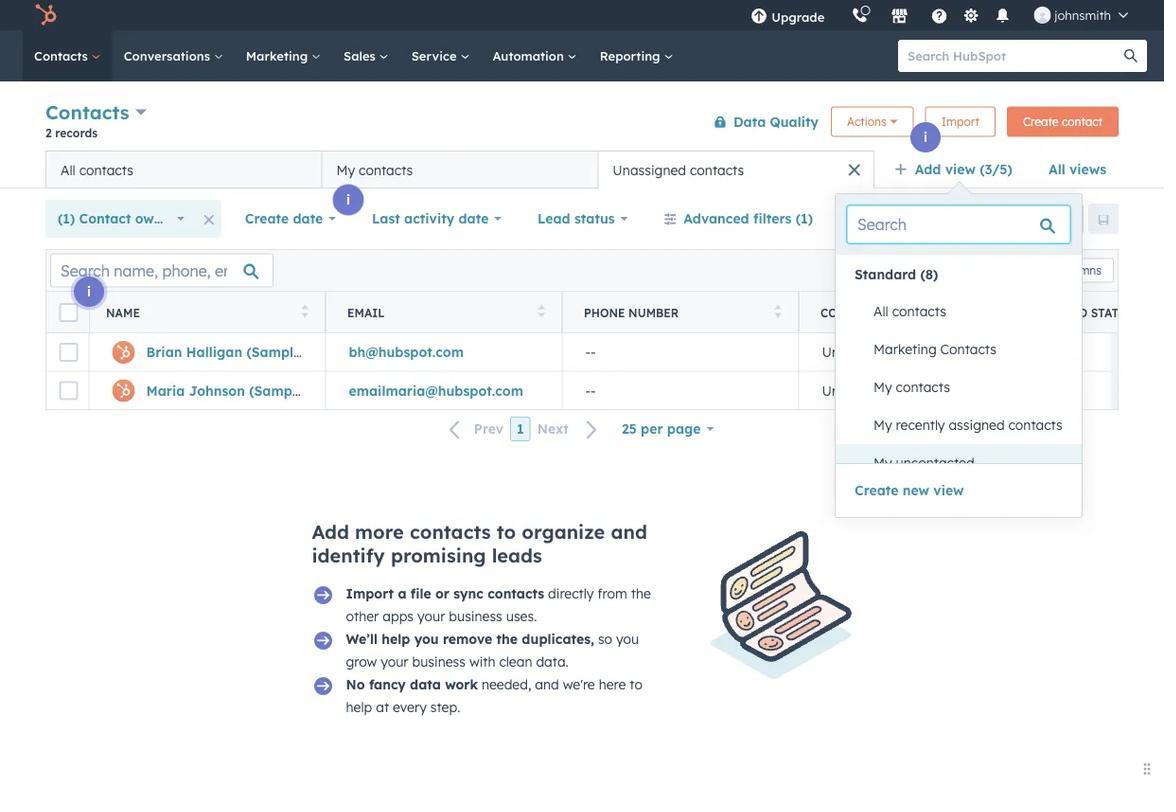 Task type: vqa. For each thing, say whether or not it's contained in the screenshot.
rightmost and
yes



Task type: describe. For each thing, give the bounding box(es) containing it.
Search search field
[[848, 206, 1071, 243]]

email
[[348, 305, 385, 320]]

0 vertical spatial help
[[382, 631, 410, 647]]

import for import a file or sync contacts
[[346, 585, 394, 602]]

bh@hubspot.com button
[[326, 333, 563, 371]]

Search name, phone, email addresses, or company search field
[[50, 253, 274, 287]]

maria johnson (sample contact) link
[[146, 382, 365, 399]]

service
[[412, 48, 461, 63]]

bh@hubspot.com
[[349, 344, 464, 360]]

at
[[376, 699, 389, 716]]

data
[[734, 113, 766, 130]]

i for the middle 'i' button
[[347, 191, 350, 208]]

edit columns button
[[1022, 258, 1115, 283]]

lead for lead status
[[1058, 305, 1088, 320]]

we'll help you remove the duplicates,
[[346, 631, 595, 647]]

no
[[346, 676, 365, 693]]

directly
[[548, 585, 594, 602]]

unassigned button for emailmaria@hubspot.com
[[799, 371, 1036, 409]]

standard
[[855, 266, 917, 283]]

and inside needed, and we're here to help at every step.
[[535, 676, 560, 693]]

leads
[[492, 544, 542, 567]]

settings image
[[963, 8, 980, 25]]

data quality button
[[702, 103, 820, 141]]

automation
[[493, 48, 568, 63]]

2
[[45, 125, 52, 140]]

my for rightmost my contacts button
[[874, 379, 893, 395]]

all views link
[[1037, 151, 1120, 188]]

new
[[903, 482, 930, 499]]

all inside button
[[877, 210, 894, 227]]

last
[[372, 210, 400, 227]]

press to sort. image for phone number
[[775, 305, 782, 318]]

contacts down the records at the top of the page
[[79, 161, 133, 178]]

data.
[[536, 654, 569, 670]]

(1) inside popup button
[[58, 210, 75, 227]]

-- button for emailmaria@hubspot.com
[[563, 371, 799, 409]]

brian
[[146, 344, 182, 360]]

remove
[[443, 631, 493, 647]]

create new view
[[855, 482, 965, 499]]

my uncontacted button
[[855, 444, 1082, 482]]

1 vertical spatial my contacts
[[874, 379, 951, 395]]

last activity date
[[372, 210, 489, 227]]

search image
[[1125, 49, 1138, 63]]

with
[[470, 654, 496, 670]]

marketing for marketing
[[246, 48, 312, 63]]

emailmaria@hubspot.com
[[349, 382, 524, 399]]

prev
[[474, 421, 504, 437]]

business inside "so you grow your business with clean data."
[[412, 654, 466, 670]]

sync
[[454, 585, 484, 602]]

create date
[[245, 210, 323, 227]]

lead status button
[[526, 200, 641, 238]]

lead for lead status
[[538, 210, 571, 227]]

contacts right assigned
[[1009, 417, 1063, 433]]

import button
[[926, 107, 996, 137]]

1 horizontal spatial i button
[[333, 185, 364, 215]]

a
[[398, 585, 407, 602]]

quality
[[771, 113, 819, 130]]

assigned
[[949, 417, 1005, 433]]

contacts banner
[[45, 97, 1120, 151]]

sales link
[[332, 30, 400, 81]]

settings link
[[960, 5, 983, 25]]

clear all button
[[826, 200, 906, 238]]

data quality
[[734, 113, 819, 130]]

to inside needed, and we're here to help at every step.
[[630, 676, 643, 693]]

(1) contact owner
[[58, 210, 176, 227]]

Search HubSpot search field
[[899, 40, 1131, 72]]

owner inside popup button
[[135, 210, 176, 227]]

work
[[445, 676, 478, 693]]

phone
[[584, 305, 626, 320]]

next button
[[531, 417, 610, 442]]

contacts down '(8)'
[[893, 303, 947, 320]]

marketing contacts button
[[855, 331, 1082, 368]]

help button
[[924, 0, 956, 30]]

marketplaces button
[[880, 0, 920, 30]]

create for create date
[[245, 210, 289, 227]]

calling icon image
[[852, 7, 869, 24]]

my for my recently assigned contacts button
[[874, 417, 893, 433]]

import a file or sync contacts
[[346, 585, 545, 602]]

uses.
[[506, 608, 537, 625]]

contacts button
[[45, 99, 147, 126]]

views
[[1070, 161, 1107, 178]]

no fancy data work
[[346, 676, 478, 693]]

contacts up last
[[359, 161, 413, 178]]

all contacts for rightmost all contacts button
[[874, 303, 947, 320]]

contact inside (1) contact owner popup button
[[79, 210, 131, 227]]

contact) for bh@hubspot.com
[[305, 344, 362, 360]]

business inside the directly from the other apps your business uses.
[[449, 608, 503, 625]]

calling icon button
[[844, 3, 876, 28]]

needed,
[[482, 676, 532, 693]]

conversations
[[124, 48, 214, 63]]

other
[[346, 608, 379, 625]]

clear all
[[838, 210, 894, 227]]

add view (3/5) button
[[883, 151, 1037, 188]]

0 vertical spatial my contacts button
[[322, 151, 598, 188]]

create for create contact
[[1024, 115, 1059, 129]]

my for my uncontacted button
[[874, 455, 893, 471]]

0 vertical spatial all contacts button
[[45, 151, 322, 188]]

standard (8)
[[855, 266, 939, 283]]

create new view button
[[855, 479, 965, 502]]

unassigned button for bh@hubspot.com
[[799, 333, 1036, 371]]

more
[[355, 520, 404, 544]]

status
[[1092, 305, 1135, 320]]

maria
[[146, 382, 185, 399]]

status
[[575, 210, 615, 227]]

my recently assigned contacts
[[874, 417, 1063, 433]]

add for add view (3/5)
[[916, 161, 942, 178]]

fancy
[[369, 676, 406, 693]]

1 date from the left
[[293, 210, 323, 227]]

promising
[[391, 544, 486, 567]]

phone number
[[584, 305, 679, 320]]

hubspot image
[[34, 4, 57, 27]]

all for all views link
[[1049, 161, 1066, 178]]

add view (3/5)
[[916, 161, 1013, 178]]

step.
[[431, 699, 461, 716]]

brian halligan (sample contact)
[[146, 344, 362, 360]]

directly from the other apps your business uses.
[[346, 585, 651, 625]]

help image
[[931, 9, 948, 26]]

import for import
[[942, 115, 980, 129]]

columns
[[1058, 263, 1102, 278]]

notifications button
[[987, 0, 1019, 30]]

and inside the add more contacts to organize and identify promising leads
[[611, 520, 648, 544]]

all contacts for the top all contacts button
[[61, 161, 133, 178]]

bh@hubspot.com link
[[349, 344, 464, 360]]

brian halligan (sample contact) link
[[146, 344, 362, 360]]

(8)
[[921, 266, 939, 283]]

johnson
[[189, 382, 245, 399]]



Task type: locate. For each thing, give the bounding box(es) containing it.
2 vertical spatial i
[[87, 283, 91, 300]]

press to sort. element left phone
[[538, 305, 546, 321]]

create contact button
[[1008, 107, 1120, 137]]

identify
[[312, 544, 385, 567]]

0 horizontal spatial date
[[293, 210, 323, 227]]

all contacts down the records at the top of the page
[[61, 161, 133, 178]]

grow
[[346, 654, 377, 670]]

0 vertical spatial and
[[611, 520, 648, 544]]

unassigned button up the recently
[[799, 371, 1036, 409]]

my inside my recently assigned contacts button
[[874, 417, 893, 433]]

view down the uncontacted
[[934, 482, 965, 499]]

2 vertical spatial i button
[[74, 277, 104, 307]]

2 -- button from the top
[[563, 371, 799, 409]]

press to sort. image down filters
[[775, 305, 782, 318]]

owner up the search name, phone, email addresses, or company search box
[[135, 210, 176, 227]]

press to sort. element for email
[[538, 305, 546, 321]]

1 vertical spatial owner
[[879, 305, 923, 320]]

johnsmith
[[1055, 7, 1112, 23]]

0 horizontal spatial press to sort. element
[[302, 305, 309, 321]]

1 horizontal spatial and
[[611, 520, 648, 544]]

next
[[538, 421, 569, 437]]

1 horizontal spatial marketing
[[874, 341, 937, 358]]

(1) right filters
[[796, 210, 814, 227]]

2 horizontal spatial press to sort. image
[[775, 305, 782, 318]]

-- for bh@hubspot.com
[[586, 344, 596, 360]]

i for the right 'i' button
[[924, 129, 928, 145]]

1 you from the left
[[415, 631, 439, 647]]

1 vertical spatial all contacts
[[874, 303, 947, 320]]

halligan
[[186, 344, 243, 360]]

lead left 'status'
[[1058, 305, 1088, 320]]

contacts inside button
[[941, 341, 997, 358]]

0 vertical spatial your
[[418, 608, 446, 625]]

1 horizontal spatial to
[[630, 676, 643, 693]]

help down no
[[346, 699, 373, 716]]

advanced
[[684, 210, 750, 227]]

marketing down contact owner on the top
[[874, 341, 937, 358]]

press to sort. image
[[302, 305, 309, 318], [538, 305, 546, 318], [775, 305, 782, 318]]

1 vertical spatial and
[[535, 676, 560, 693]]

needed, and we're here to help at every step.
[[346, 676, 643, 716]]

0 vertical spatial contacts
[[34, 48, 92, 63]]

-- for emailmaria@hubspot.com
[[586, 382, 596, 399]]

emailmaria@hubspot.com link
[[349, 382, 524, 399]]

0 horizontal spatial help
[[346, 699, 373, 716]]

your inside "so you grow your business with clean data."
[[381, 654, 409, 670]]

1 unassigned button from the top
[[799, 333, 1036, 371]]

my contacts up the recently
[[874, 379, 951, 395]]

filters
[[754, 210, 792, 227]]

1 horizontal spatial all contacts button
[[855, 293, 1082, 331]]

2 date from the left
[[459, 210, 489, 227]]

reporting link
[[589, 30, 685, 81]]

my for top my contacts button
[[337, 161, 355, 178]]

my inside my uncontacted button
[[874, 455, 893, 471]]

automation link
[[482, 30, 589, 81]]

25
[[622, 421, 637, 437]]

i button left name
[[74, 277, 104, 307]]

1 horizontal spatial import
[[942, 115, 980, 129]]

1 horizontal spatial help
[[382, 631, 410, 647]]

1 vertical spatial my contacts button
[[855, 368, 1082, 406]]

lead inside popup button
[[538, 210, 571, 227]]

1 vertical spatial to
[[630, 676, 643, 693]]

your down file
[[418, 608, 446, 625]]

the up the clean
[[497, 631, 518, 647]]

0 horizontal spatial the
[[497, 631, 518, 647]]

0 horizontal spatial (1)
[[58, 210, 75, 227]]

every
[[393, 699, 427, 716]]

create inside popup button
[[245, 210, 289, 227]]

unassigned button
[[799, 333, 1036, 371], [799, 371, 1036, 409]]

1 vertical spatial i
[[347, 191, 350, 208]]

all for the top all contacts button
[[61, 161, 76, 178]]

(1) down the 2 records
[[58, 210, 75, 227]]

1 vertical spatial import
[[346, 585, 394, 602]]

0 vertical spatial (sample
[[247, 344, 301, 360]]

(1)
[[58, 210, 75, 227], [796, 210, 814, 227]]

-
[[586, 344, 591, 360], [591, 344, 596, 360], [586, 382, 591, 399], [591, 382, 596, 399]]

help
[[382, 631, 410, 647], [346, 699, 373, 716]]

2 horizontal spatial press to sort. element
[[775, 305, 782, 321]]

upgrade image
[[751, 9, 768, 26]]

press to sort. image left email
[[302, 305, 309, 318]]

lead status
[[538, 210, 615, 227]]

my contacts
[[337, 161, 413, 178], [874, 379, 951, 395]]

john smith image
[[1035, 7, 1052, 24]]

data
[[410, 676, 441, 693]]

contact owner
[[821, 305, 923, 320]]

1 horizontal spatial my contacts
[[874, 379, 951, 395]]

2 press to sort. image from the left
[[538, 305, 546, 318]]

2 horizontal spatial i button
[[911, 122, 941, 152]]

contacts
[[79, 161, 133, 178], [359, 161, 413, 178], [690, 161, 745, 178], [893, 303, 947, 320], [897, 379, 951, 395], [1009, 417, 1063, 433], [410, 520, 491, 544], [488, 585, 545, 602]]

add for add more contacts to organize and identify promising leads
[[312, 520, 349, 544]]

-- down phone
[[586, 344, 596, 360]]

to right here
[[630, 676, 643, 693]]

1 vertical spatial marketing
[[874, 341, 937, 358]]

help inside needed, and we're here to help at every step.
[[346, 699, 373, 716]]

1 vertical spatial i button
[[333, 185, 364, 215]]

my contacts button
[[322, 151, 598, 188], [855, 368, 1082, 406]]

lead left status
[[538, 210, 571, 227]]

1
[[517, 421, 524, 437]]

(sample up maria johnson (sample contact)
[[247, 344, 301, 360]]

0 vertical spatial unassigned
[[613, 161, 687, 178]]

and down data.
[[535, 676, 560, 693]]

contact) down email
[[305, 344, 362, 360]]

add inside dropdown button
[[916, 161, 942, 178]]

the inside the directly from the other apps your business uses.
[[631, 585, 651, 602]]

marketing contacts
[[874, 341, 997, 358]]

1 vertical spatial contact
[[821, 305, 876, 320]]

contacts up the recently
[[897, 379, 951, 395]]

0 horizontal spatial and
[[535, 676, 560, 693]]

0 horizontal spatial add
[[312, 520, 349, 544]]

0 vertical spatial owner
[[135, 210, 176, 227]]

to inside the add more contacts to organize and identify promising leads
[[497, 520, 516, 544]]

1 horizontal spatial all contacts
[[874, 303, 947, 320]]

press to sort. element for phone number
[[775, 305, 782, 321]]

edit columns
[[1034, 263, 1102, 278]]

contact
[[79, 210, 131, 227], [821, 305, 876, 320]]

1 vertical spatial --
[[586, 382, 596, 399]]

help down apps
[[382, 631, 410, 647]]

all left the views
[[1049, 161, 1066, 178]]

your up fancy
[[381, 654, 409, 670]]

(sample for halligan
[[247, 344, 301, 360]]

all contacts
[[61, 161, 133, 178], [874, 303, 947, 320]]

1 (1) from the left
[[58, 210, 75, 227]]

my recently assigned contacts button
[[855, 406, 1082, 444]]

1 -- button from the top
[[563, 333, 799, 371]]

0 horizontal spatial import
[[346, 585, 394, 602]]

25 per page
[[622, 421, 701, 437]]

all right the clear
[[877, 210, 894, 227]]

all contacts button
[[45, 151, 322, 188], [855, 293, 1082, 331]]

1 vertical spatial contacts
[[45, 100, 129, 124]]

all
[[1049, 161, 1066, 178], [61, 161, 76, 178], [877, 210, 894, 227], [874, 303, 889, 320]]

recently
[[897, 417, 946, 433]]

you left remove
[[415, 631, 439, 647]]

0 horizontal spatial marketing
[[246, 48, 312, 63]]

my contacts button up last activity date popup button
[[322, 151, 598, 188]]

0 horizontal spatial i button
[[74, 277, 104, 307]]

marketing left sales in the left top of the page
[[246, 48, 312, 63]]

my up create new view
[[874, 455, 893, 471]]

add
[[916, 161, 942, 178], [312, 520, 349, 544]]

1 horizontal spatial your
[[418, 608, 446, 625]]

1 vertical spatial unassigned
[[823, 344, 896, 360]]

all contacts button up (1) contact owner popup button
[[45, 151, 322, 188]]

0 vertical spatial my contacts
[[337, 161, 413, 178]]

contacts up 'advanced'
[[690, 161, 745, 178]]

we're
[[563, 676, 595, 693]]

(1) inside button
[[796, 210, 814, 227]]

-- button down number
[[563, 333, 799, 371]]

0 horizontal spatial all contacts
[[61, 161, 133, 178]]

the
[[631, 585, 651, 602], [497, 631, 518, 647]]

1 horizontal spatial you
[[617, 631, 640, 647]]

here
[[599, 676, 626, 693]]

-- button up page
[[563, 371, 799, 409]]

0 vertical spatial to
[[497, 520, 516, 544]]

0 horizontal spatial press to sort. image
[[302, 305, 309, 318]]

contacts up 'import a file or sync contacts'
[[410, 520, 491, 544]]

unassigned for emailmaria@hubspot.com
[[823, 382, 896, 399]]

upgrade
[[772, 9, 825, 25]]

i for the left 'i' button
[[87, 283, 91, 300]]

press to sort. element left email
[[302, 305, 309, 321]]

last activity date button
[[360, 200, 514, 238]]

1 horizontal spatial owner
[[879, 305, 923, 320]]

1 vertical spatial create
[[245, 210, 289, 227]]

contacts down hubspot link
[[34, 48, 92, 63]]

date left last
[[293, 210, 323, 227]]

1 press to sort. image from the left
[[302, 305, 309, 318]]

1 horizontal spatial press to sort. image
[[538, 305, 546, 318]]

1 vertical spatial business
[[412, 654, 466, 670]]

to left organize
[[497, 520, 516, 544]]

all contacts down the standard (8)
[[874, 303, 947, 320]]

create date button
[[233, 200, 349, 238]]

2 unassigned button from the top
[[799, 371, 1036, 409]]

import up the add view (3/5)
[[942, 115, 980, 129]]

business up "data"
[[412, 654, 466, 670]]

import inside import button
[[942, 115, 980, 129]]

and up the from
[[611, 520, 648, 544]]

apps
[[383, 608, 414, 625]]

my contacts up last
[[337, 161, 413, 178]]

0 horizontal spatial my contacts
[[337, 161, 413, 178]]

all down the standard in the top of the page
[[874, 303, 889, 320]]

page
[[668, 421, 701, 437]]

file
[[411, 585, 432, 602]]

standard (8) button
[[836, 259, 1082, 290]]

1 vertical spatial lead
[[1058, 305, 1088, 320]]

i button left last
[[333, 185, 364, 215]]

2 horizontal spatial create
[[1024, 115, 1059, 129]]

to
[[497, 520, 516, 544], [630, 676, 643, 693]]

1 horizontal spatial add
[[916, 161, 942, 178]]

my uncontacted
[[874, 455, 975, 471]]

0 horizontal spatial all contacts button
[[45, 151, 322, 188]]

so
[[598, 631, 613, 647]]

we'll
[[346, 631, 378, 647]]

menu containing johnsmith
[[738, 0, 1142, 30]]

1 horizontal spatial date
[[459, 210, 489, 227]]

import up other
[[346, 585, 394, 602]]

i button up the add view (3/5)
[[911, 122, 941, 152]]

contact down the standard in the top of the page
[[821, 305, 876, 320]]

press to sort. image for email
[[538, 305, 546, 318]]

1 horizontal spatial the
[[631, 585, 651, 602]]

menu
[[738, 0, 1142, 30]]

3 press to sort. element from the left
[[775, 305, 782, 321]]

my contacts button up my recently assigned contacts
[[855, 368, 1082, 406]]

1 vertical spatial add
[[312, 520, 349, 544]]

create inside contacts banner
[[1024, 115, 1059, 129]]

per
[[641, 421, 663, 437]]

-- up next button
[[586, 382, 596, 399]]

0 vertical spatial lead
[[538, 210, 571, 227]]

unassigned
[[613, 161, 687, 178], [823, 344, 896, 360], [823, 382, 896, 399]]

maria johnson (sample contact)
[[146, 382, 365, 399]]

0 horizontal spatial owner
[[135, 210, 176, 227]]

you right so
[[617, 631, 640, 647]]

create for create new view
[[855, 482, 899, 499]]

0 horizontal spatial your
[[381, 654, 409, 670]]

contacts up the records at the top of the page
[[45, 100, 129, 124]]

contacts link
[[23, 30, 112, 81]]

view inside create new view button
[[934, 482, 965, 499]]

organize
[[522, 520, 606, 544]]

clean
[[500, 654, 533, 670]]

1 horizontal spatial create
[[855, 482, 899, 499]]

all contacts button down standard (8) button
[[855, 293, 1082, 331]]

2 -- from the top
[[586, 382, 596, 399]]

your inside the directly from the other apps your business uses.
[[418, 608, 446, 625]]

uncontacted
[[897, 455, 975, 471]]

0 vertical spatial i button
[[911, 122, 941, 152]]

all down the 2 records
[[61, 161, 76, 178]]

from
[[598, 585, 628, 602]]

marketing for marketing contacts
[[874, 341, 937, 358]]

create contact
[[1024, 115, 1103, 129]]

you inside "so you grow your business with clean data."
[[617, 631, 640, 647]]

0 vertical spatial contact
[[79, 210, 131, 227]]

1 horizontal spatial contact
[[821, 305, 876, 320]]

add down import button
[[916, 161, 942, 178]]

view inside add view (3/5) dropdown button
[[946, 161, 976, 178]]

marketing
[[246, 48, 312, 63], [874, 341, 937, 358]]

1 press to sort. element from the left
[[302, 305, 309, 321]]

0 horizontal spatial contact
[[79, 210, 131, 227]]

marketing inside button
[[874, 341, 937, 358]]

0 horizontal spatial create
[[245, 210, 289, 227]]

add inside the add more contacts to organize and identify promising leads
[[312, 520, 349, 544]]

number
[[629, 305, 679, 320]]

notifications image
[[995, 9, 1012, 26]]

business
[[449, 608, 503, 625], [412, 654, 466, 670]]

2 horizontal spatial i
[[924, 129, 928, 145]]

2 you from the left
[[617, 631, 640, 647]]

marketplaces image
[[892, 9, 909, 26]]

owner down the standard (8)
[[879, 305, 923, 320]]

3 press to sort. image from the left
[[775, 305, 782, 318]]

pagination navigation
[[438, 417, 610, 442]]

0 vertical spatial import
[[942, 115, 980, 129]]

1 horizontal spatial my contacts button
[[855, 368, 1082, 406]]

1 horizontal spatial (1)
[[796, 210, 814, 227]]

2 (1) from the left
[[796, 210, 814, 227]]

0 vertical spatial --
[[586, 344, 596, 360]]

0 vertical spatial all contacts
[[61, 161, 133, 178]]

(sample for johnson
[[249, 382, 304, 399]]

1 horizontal spatial i
[[347, 191, 350, 208]]

contact up the search name, phone, email addresses, or company search box
[[79, 210, 131, 227]]

contacts inside "popup button"
[[45, 100, 129, 124]]

(sample down the "brian halligan (sample contact)" link
[[249, 382, 304, 399]]

date right activity
[[459, 210, 489, 227]]

2 vertical spatial unassigned
[[823, 382, 896, 399]]

actions
[[848, 115, 887, 129]]

0 vertical spatial add
[[916, 161, 942, 178]]

unassigned contacts button
[[598, 151, 875, 188]]

0 vertical spatial i
[[924, 129, 928, 145]]

my up create date popup button
[[337, 161, 355, 178]]

add left more
[[312, 520, 349, 544]]

unassigned for bh@hubspot.com
[[823, 344, 896, 360]]

reporting
[[600, 48, 664, 63]]

1 horizontal spatial lead
[[1058, 305, 1088, 320]]

1 vertical spatial view
[[934, 482, 965, 499]]

press to sort. element
[[302, 305, 309, 321], [538, 305, 546, 321], [775, 305, 782, 321]]

view left "(3/5)"
[[946, 161, 976, 178]]

contacts inside the add more contacts to organize and identify promising leads
[[410, 520, 491, 544]]

-- button
[[563, 333, 799, 371], [563, 371, 799, 409]]

advanced filters (1) button
[[652, 200, 826, 238]]

0 vertical spatial business
[[449, 608, 503, 625]]

1 vertical spatial the
[[497, 631, 518, 647]]

export button
[[950, 258, 1010, 283]]

business up we'll help you remove the duplicates, in the bottom of the page
[[449, 608, 503, 625]]

-- button for bh@hubspot.com
[[563, 333, 799, 371]]

contacts down standard (8) button
[[941, 341, 997, 358]]

0 horizontal spatial to
[[497, 520, 516, 544]]

2 press to sort. element from the left
[[538, 305, 546, 321]]

press to sort. image left phone
[[538, 305, 546, 318]]

my left the recently
[[874, 417, 893, 433]]

contacts up the uses.
[[488, 585, 545, 602]]

all views
[[1049, 161, 1107, 178]]

marketing link
[[235, 30, 332, 81]]

0 vertical spatial contact)
[[305, 344, 362, 360]]

1 vertical spatial (sample
[[249, 382, 304, 399]]

unassigned button down contact owner on the top
[[799, 333, 1036, 371]]

1 vertical spatial help
[[346, 699, 373, 716]]

0 horizontal spatial you
[[415, 631, 439, 647]]

contact) for emailmaria@hubspot.com
[[308, 382, 365, 399]]

1 horizontal spatial press to sort. element
[[538, 305, 546, 321]]

0 horizontal spatial lead
[[538, 210, 571, 227]]

0 horizontal spatial my contacts button
[[322, 151, 598, 188]]

2 vertical spatial create
[[855, 482, 899, 499]]

1 vertical spatial your
[[381, 654, 409, 670]]

unassigned contacts
[[613, 161, 745, 178]]

0 vertical spatial the
[[631, 585, 651, 602]]

contact) down 'bh@hubspot.com'
[[308, 382, 365, 399]]

the right the from
[[631, 585, 651, 602]]

1 -- from the top
[[586, 344, 596, 360]]

all for rightmost all contacts button
[[874, 303, 889, 320]]

press to sort. element left contact owner on the top
[[775, 305, 782, 321]]

my down marketing contacts
[[874, 379, 893, 395]]

1 vertical spatial all contacts button
[[855, 293, 1082, 331]]

0 horizontal spatial i
[[87, 283, 91, 300]]



